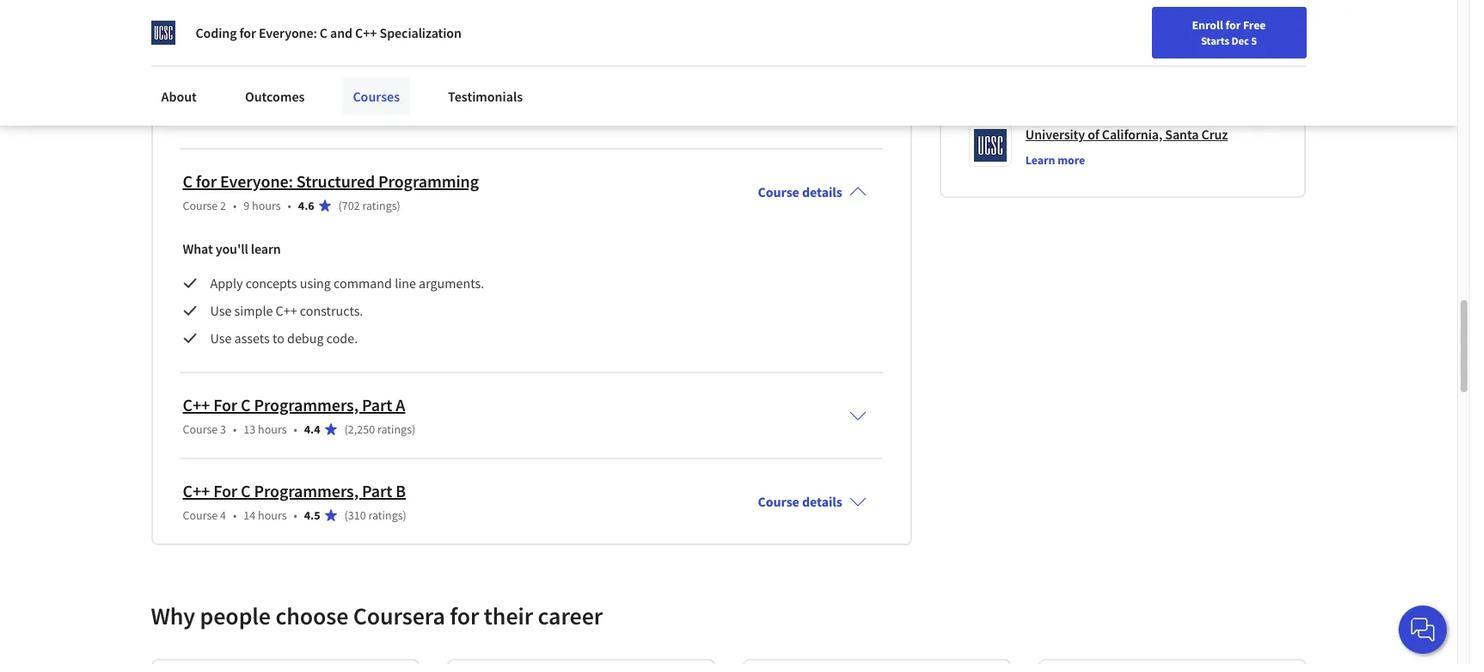 Task type: describe. For each thing, give the bounding box(es) containing it.
choose
[[276, 600, 349, 631]]

santa
[[1166, 126, 1199, 143]]

course 2 • 9 hours •
[[183, 198, 291, 213]]

c++ up 'course 3 • 13 hours •'
[[183, 394, 210, 415]]

debug,
[[265, 58, 305, 75]]

arrays
[[358, 85, 393, 102]]

learn
[[251, 240, 281, 257]]

hours for c++ for c programmers, part a
[[258, 421, 287, 437]]

c++ left specialization
[[355, 24, 377, 41]]

people
[[200, 600, 271, 631]]

c++ for c programmers, part b link
[[183, 480, 406, 501]]

types,
[[819, 85, 854, 102]]

course details for c for everyone: structured programming
[[758, 183, 843, 200]]

hours for c++ for c programmers, part b
[[258, 507, 287, 523]]

free
[[1244, 17, 1267, 33]]

of
[[1088, 126, 1100, 143]]

coding
[[196, 24, 237, 41]]

arguments.
[[419, 274, 484, 292]]

c up the course 2 • 9 hours •
[[183, 170, 193, 192]]

course details button for c++ for c programmers, part b
[[745, 469, 881, 534]]

logic
[[621, 85, 649, 102]]

1 vertical spatial a
[[355, 58, 362, 75]]

university of california, santa cruz image
[[151, 21, 175, 45]]

courses
[[353, 88, 400, 105]]

( for c++ for c programmers, part a
[[345, 421, 348, 437]]

0 horizontal spatial to
[[273, 329, 285, 347]]

apply for apply concepts related to arrays & pointers, functions & storage classes, logic operators & various question types, lexical elements & data types.
[[210, 85, 243, 102]]

13
[[244, 421, 256, 437]]

• left 4.6
[[288, 198, 291, 213]]

more
[[1058, 152, 1086, 168]]

assets
[[234, 329, 270, 347]]

dec
[[1232, 34, 1250, 47]]

ratings for c++ for c programmers, part b
[[369, 507, 403, 523]]

ratings for c for everyone: structured programming
[[363, 198, 397, 213]]

1 horizontal spatial and
[[330, 24, 353, 41]]

0 horizontal spatial a
[[243, 30, 250, 47]]

) for c++ for c programmers, part a
[[412, 421, 416, 437]]

c++ for c programmers, part a link
[[183, 394, 405, 415]]

programming
[[378, 170, 479, 192]]

you'll
[[216, 240, 248, 257]]

programmers, for b
[[254, 480, 359, 501]]

storage
[[529, 85, 571, 102]]

english
[[1128, 19, 1170, 37]]

chat with us image
[[1410, 616, 1437, 643]]

course details button for c for everyone: structured programming
[[745, 159, 881, 224]]

california,
[[1103, 126, 1163, 143]]

for left "their"
[[450, 600, 479, 631]]

702
[[342, 198, 360, 213]]

& left data
[[305, 106, 314, 123]]

pointers,
[[407, 85, 458, 102]]

concepts for related
[[246, 85, 297, 102]]

hours for c for everyone: structured programming
[[252, 198, 281, 213]]

about
[[161, 88, 197, 105]]

c for everyone: structured programming link
[[183, 170, 479, 192]]

495,974 learners
[[1090, 18, 1172, 33]]

to inside apply concepts related to arrays & pointers, functions & storage classes, logic operators & various question types, lexical elements & data types.
[[343, 85, 355, 102]]

learn more button
[[1026, 151, 1086, 169]]

career
[[538, 600, 603, 631]]

0 horizontal spatial program.
[[294, 30, 347, 47]]

structured
[[297, 170, 375, 192]]

starts
[[1202, 34, 1230, 47]]

9
[[244, 198, 250, 213]]

• left 9 on the left of page
[[233, 198, 237, 213]]

types.
[[345, 106, 380, 123]]

course details for c++ for c programmers, part b
[[758, 493, 843, 510]]

use for use simple c++ constructs.
[[210, 302, 232, 319]]

run
[[332, 58, 352, 75]]

c++ up course 4 • 14 hours •
[[183, 480, 210, 501]]

learners
[[1131, 18, 1172, 33]]

line
[[395, 274, 416, 292]]

2,250
[[348, 421, 375, 437]]

constructs.
[[300, 302, 363, 319]]

data
[[317, 106, 342, 123]]

lexical
[[210, 106, 247, 123]]

course for c++ for c programmers, part b
[[183, 507, 218, 523]]

details for c for everyone: structured programming
[[802, 183, 843, 200]]

functions
[[461, 85, 515, 102]]

courses link
[[343, 77, 410, 115]]

( 2,250 ratings )
[[345, 421, 416, 437]]

testimonials link
[[438, 77, 534, 115]]

310
[[348, 507, 366, 523]]

learn more
[[1026, 152, 1086, 168]]

• left 4.5
[[294, 507, 297, 523]]

0 horizontal spatial and
[[307, 58, 329, 75]]

show notifications image
[[1226, 22, 1246, 42]]

c++ for c programmers, part a
[[183, 394, 405, 415]]

5
[[1252, 34, 1258, 47]]

3
[[220, 421, 226, 437]]

course 3 • 13 hours •
[[183, 421, 297, 437]]

) for c for everyone: structured programming
[[397, 198, 401, 213]]

why people choose coursera for their career
[[151, 600, 603, 631]]

use simple c++ constructs.
[[210, 302, 363, 319]]



Task type: locate. For each thing, give the bounding box(es) containing it.
simple
[[253, 30, 292, 47], [234, 302, 273, 319]]

cruz
[[1202, 126, 1229, 143]]

for right the coding
[[240, 24, 256, 41]]

) down the b
[[403, 507, 407, 523]]

apply concepts using command line arguments.
[[210, 274, 484, 292]]

& left storage
[[518, 85, 526, 102]]

ratings for c++ for c programmers, part a
[[378, 421, 412, 437]]

hours right the 14
[[258, 507, 287, 523]]

to right assets
[[273, 329, 285, 347]]

details for c++ for c programmers, part b
[[802, 493, 843, 510]]

1 vertical spatial details
[[802, 493, 843, 510]]

2 programmers, from the top
[[254, 480, 359, 501]]

) right 2,250
[[412, 421, 416, 437]]

2 vertical spatial hours
[[258, 507, 287, 523]]

hours right 13
[[258, 421, 287, 437]]

14
[[244, 507, 256, 523]]

ratings right the 310
[[369, 507, 403, 523]]

2 use from the top
[[210, 329, 232, 347]]

1 vertical spatial use
[[210, 329, 232, 347]]

( right 4.4
[[345, 421, 348, 437]]

apply inside apply concepts related to arrays & pointers, functions & storage classes, logic operators & various question types, lexical elements & data types.
[[210, 85, 243, 102]]

write a simple program.
[[210, 30, 347, 47]]

c up the 14
[[241, 480, 251, 501]]

0 vertical spatial (
[[339, 198, 342, 213]]

part
[[362, 394, 393, 415], [362, 480, 393, 501]]

( for c++ for c programmers, part b
[[345, 507, 348, 523]]

1 vertical spatial hours
[[258, 421, 287, 437]]

• right 3
[[233, 421, 237, 437]]

what you'll learn
[[183, 240, 281, 257]]

simple up assets
[[234, 302, 273, 319]]

0 vertical spatial programmers,
[[254, 394, 359, 415]]

everyone: for structured
[[220, 170, 293, 192]]

c++ up "use assets to debug code." at left
[[276, 302, 297, 319]]

everyone: up debug,
[[259, 24, 317, 41]]

0 vertical spatial course details
[[758, 183, 843, 200]]

everyone:
[[259, 24, 317, 41], [220, 170, 293, 192]]

for for c
[[196, 170, 217, 192]]

b
[[396, 480, 406, 501]]

why
[[151, 600, 195, 631]]

1 vertical spatial program.
[[364, 58, 417, 75]]

2 concepts from the top
[[246, 274, 297, 292]]

c++
[[355, 24, 377, 41], [276, 302, 297, 319], [183, 394, 210, 415], [183, 480, 210, 501]]

debug
[[287, 329, 324, 347]]

concepts up 'elements'
[[246, 85, 297, 102]]

None search field
[[245, 11, 658, 45]]

outcomes link
[[235, 77, 315, 115]]

1 course details from the top
[[758, 183, 843, 200]]

0 vertical spatial to
[[343, 85, 355, 102]]

university of california, santa cruz link
[[1026, 124, 1229, 144]]

part for a
[[362, 394, 393, 415]]

• left 4.4
[[294, 421, 297, 437]]

(
[[339, 198, 342, 213], [345, 421, 348, 437], [345, 507, 348, 523]]

a
[[396, 394, 405, 415]]

)
[[397, 198, 401, 213], [412, 421, 416, 437], [403, 507, 407, 523]]

0 vertical spatial use
[[210, 302, 232, 319]]

hours right 9 on the left of page
[[252, 198, 281, 213]]

for inside enroll for free starts dec 5
[[1226, 17, 1241, 33]]

0 horizontal spatial )
[[397, 198, 401, 213]]

outcomes
[[245, 88, 305, 105]]

1 course details button from the top
[[745, 159, 881, 224]]

2 vertical spatial )
[[403, 507, 407, 523]]

course 4 • 14 hours •
[[183, 507, 297, 523]]

related
[[300, 85, 341, 102]]

learn
[[1026, 152, 1056, 168]]

part left the b
[[362, 480, 393, 501]]

compile,
[[210, 58, 262, 75]]

0 vertical spatial and
[[330, 24, 353, 41]]

and
[[330, 24, 353, 41], [307, 58, 329, 75]]

write
[[210, 30, 241, 47]]

1 vertical spatial and
[[307, 58, 329, 75]]

4
[[220, 507, 226, 523]]

1 horizontal spatial a
[[355, 58, 362, 75]]

ratings down a
[[378, 421, 412, 437]]

1 details from the top
[[802, 183, 843, 200]]

1 vertical spatial programmers,
[[254, 480, 359, 501]]

2 vertical spatial ratings
[[369, 507, 403, 523]]

concepts
[[246, 85, 297, 102], [246, 274, 297, 292]]

( for c for everyone: structured programming
[[339, 198, 342, 213]]

( 702 ratings )
[[339, 198, 401, 213]]

2 details from the top
[[802, 493, 843, 510]]

about link
[[151, 77, 207, 115]]

course for c for everyone: structured programming
[[183, 198, 218, 213]]

use for use assets to debug code.
[[210, 329, 232, 347]]

for up "dec"
[[1226, 17, 1241, 33]]

apply up lexical on the top of the page
[[210, 85, 243, 102]]

& left various
[[710, 85, 718, 102]]

2 for from the top
[[213, 480, 238, 501]]

c++ for c programmers, part b
[[183, 480, 406, 501]]

1 vertical spatial )
[[412, 421, 416, 437]]

0 vertical spatial )
[[397, 198, 401, 213]]

everyone: up 9 on the left of page
[[220, 170, 293, 192]]

c up compile, debug, and run a program.
[[320, 24, 328, 41]]

1 vertical spatial (
[[345, 421, 348, 437]]

1 vertical spatial course details button
[[745, 469, 881, 534]]

) down programming
[[397, 198, 401, 213]]

enroll for free starts dec 5
[[1193, 17, 1267, 47]]

1 programmers, from the top
[[254, 394, 359, 415]]

4.6
[[298, 198, 314, 213]]

course for c++ for c programmers, part a
[[183, 421, 218, 437]]

concepts inside apply concepts related to arrays & pointers, functions & storage classes, logic operators & various question types, lexical elements & data types.
[[246, 85, 297, 102]]

testimonials
[[448, 88, 523, 105]]

0 vertical spatial concepts
[[246, 85, 297, 102]]

1 horizontal spatial )
[[403, 507, 407, 523]]

english button
[[1097, 0, 1201, 56]]

c
[[320, 24, 328, 41], [183, 170, 193, 192], [241, 394, 251, 415], [241, 480, 251, 501]]

0 vertical spatial a
[[243, 30, 250, 47]]

hours
[[252, 198, 281, 213], [258, 421, 287, 437], [258, 507, 287, 523]]

( down 'structured'
[[339, 198, 342, 213]]

495,974
[[1090, 18, 1129, 33]]

apply concepts related to arrays & pointers, functions & storage classes, logic operators & various question types, lexical elements & data types.
[[210, 85, 856, 123]]

for up 4
[[213, 480, 238, 501]]

1 concepts from the top
[[246, 85, 297, 102]]

operators
[[652, 85, 707, 102]]

various
[[721, 85, 763, 102]]

everyone: for c
[[259, 24, 317, 41]]

apply down what you'll learn
[[210, 274, 243, 292]]

( right 4.5
[[345, 507, 348, 523]]

coursera
[[353, 600, 445, 631]]

2 horizontal spatial )
[[412, 421, 416, 437]]

code.
[[327, 329, 358, 347]]

elements
[[249, 106, 303, 123]]

& right arrays
[[396, 85, 404, 102]]

2 course details from the top
[[758, 493, 843, 510]]

university
[[1026, 126, 1086, 143]]

2
[[220, 198, 226, 213]]

1 part from the top
[[362, 394, 393, 415]]

1 vertical spatial course details
[[758, 493, 843, 510]]

0 vertical spatial simple
[[253, 30, 292, 47]]

1 for from the top
[[213, 394, 238, 415]]

use left assets
[[210, 329, 232, 347]]

0 vertical spatial course details button
[[745, 159, 881, 224]]

2 part from the top
[[362, 480, 393, 501]]

1 vertical spatial everyone:
[[220, 170, 293, 192]]

•
[[233, 198, 237, 213], [288, 198, 291, 213], [233, 421, 237, 437], [294, 421, 297, 437], [233, 507, 237, 523], [294, 507, 297, 523]]

1 horizontal spatial to
[[343, 85, 355, 102]]

apply
[[210, 85, 243, 102], [210, 274, 243, 292]]

university of california, santa cruz
[[1026, 126, 1229, 143]]

for for c++ for c programmers, part a
[[213, 394, 238, 415]]

• right 4
[[233, 507, 237, 523]]

for for coding
[[240, 24, 256, 41]]

0 vertical spatial program.
[[294, 30, 347, 47]]

2 course details button from the top
[[745, 469, 881, 534]]

to
[[343, 85, 355, 102], [273, 329, 285, 347]]

simple up debug,
[[253, 30, 292, 47]]

0 vertical spatial ratings
[[363, 198, 397, 213]]

1 vertical spatial for
[[213, 480, 238, 501]]

concepts for using
[[246, 274, 297, 292]]

programmers,
[[254, 394, 359, 415], [254, 480, 359, 501]]

0 vertical spatial everyone:
[[259, 24, 317, 41]]

for up the course 2 • 9 hours •
[[196, 170, 217, 192]]

1 use from the top
[[210, 302, 232, 319]]

c for everyone: structured programming
[[183, 170, 479, 192]]

programmers, up 4.4
[[254, 394, 359, 415]]

0 vertical spatial part
[[362, 394, 393, 415]]

for for c++ for c programmers, part b
[[213, 480, 238, 501]]

programmers, for a
[[254, 394, 359, 415]]

0 vertical spatial for
[[213, 394, 238, 415]]

1 vertical spatial concepts
[[246, 274, 297, 292]]

a right run
[[355, 58, 362, 75]]

1 vertical spatial to
[[273, 329, 285, 347]]

concepts up use simple c++ constructs.
[[246, 274, 297, 292]]

and up run
[[330, 24, 353, 41]]

use down what you'll learn
[[210, 302, 232, 319]]

ratings right 702
[[363, 198, 397, 213]]

programmers, up 4.5
[[254, 480, 359, 501]]

part left a
[[362, 394, 393, 415]]

a
[[243, 30, 250, 47], [355, 58, 362, 75]]

) for c++ for c programmers, part b
[[403, 507, 407, 523]]

1 apply from the top
[[210, 85, 243, 102]]

what
[[183, 240, 213, 257]]

course details
[[758, 183, 843, 200], [758, 493, 843, 510]]

2 vertical spatial (
[[345, 507, 348, 523]]

( 310 ratings )
[[345, 507, 407, 523]]

1 vertical spatial simple
[[234, 302, 273, 319]]

program. up arrays
[[364, 58, 417, 75]]

1 vertical spatial part
[[362, 480, 393, 501]]

program. up compile, debug, and run a program.
[[294, 30, 347, 47]]

coding for everyone: c and c++ specialization
[[196, 24, 462, 41]]

1 horizontal spatial program.
[[364, 58, 417, 75]]

part for b
[[362, 480, 393, 501]]

program.
[[294, 30, 347, 47], [364, 58, 417, 75]]

use assets to debug code.
[[210, 329, 358, 347]]

0 vertical spatial apply
[[210, 85, 243, 102]]

using
[[300, 274, 331, 292]]

and left run
[[307, 58, 329, 75]]

apply for apply concepts using command line arguments.
[[210, 274, 243, 292]]

command
[[334, 274, 392, 292]]

for for enroll
[[1226, 17, 1241, 33]]

a right the write
[[243, 30, 250, 47]]

enroll
[[1193, 17, 1224, 33]]

compile, debug, and run a program.
[[210, 58, 417, 75]]

4.5
[[304, 507, 320, 523]]

c up 13
[[241, 394, 251, 415]]

classes,
[[574, 85, 618, 102]]

to up types.
[[343, 85, 355, 102]]

2 apply from the top
[[210, 274, 243, 292]]

for up 3
[[213, 394, 238, 415]]

course
[[758, 183, 800, 200], [183, 198, 218, 213], [183, 421, 218, 437], [758, 493, 800, 510], [183, 507, 218, 523]]

0 vertical spatial details
[[802, 183, 843, 200]]

0 vertical spatial hours
[[252, 198, 281, 213]]

1 vertical spatial apply
[[210, 274, 243, 292]]

1 vertical spatial ratings
[[378, 421, 412, 437]]

question
[[766, 85, 816, 102]]

specialization
[[380, 24, 462, 41]]



Task type: vqa. For each thing, say whether or not it's contained in the screenshot.
bottom Everyone:
yes



